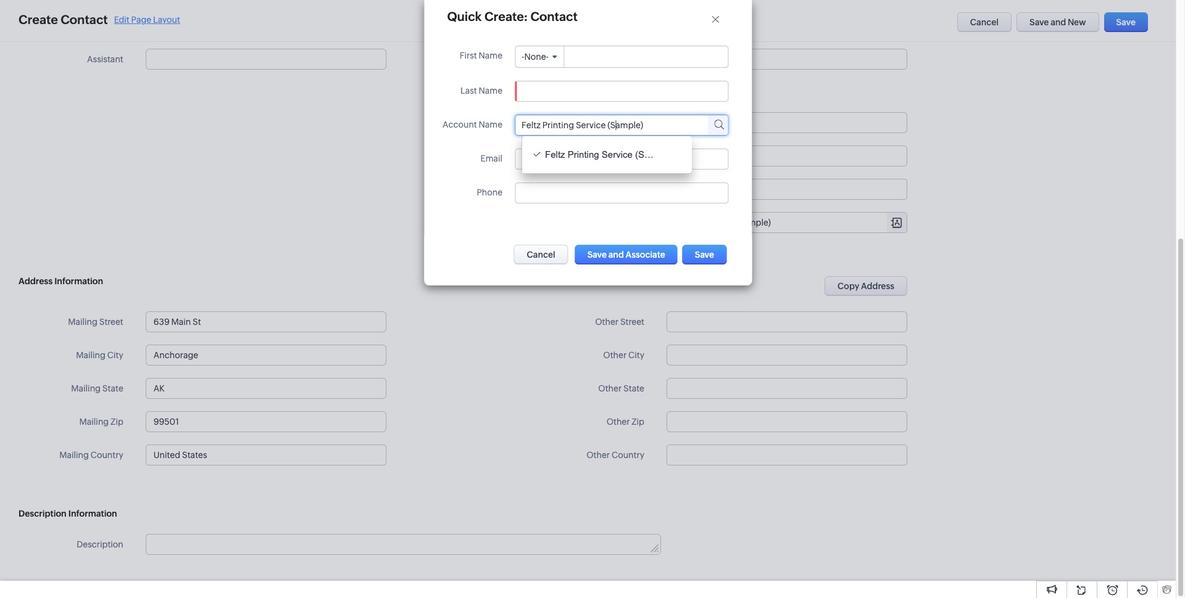 Task type: vqa. For each thing, say whether or not it's contained in the screenshot.
:
no



Task type: locate. For each thing, give the bounding box(es) containing it.
other state
[[598, 384, 644, 394]]

feltz
[[545, 149, 565, 160]]

save left and
[[1030, 17, 1049, 27]]

other
[[595, 317, 619, 327], [603, 351, 627, 361], [598, 384, 622, 394], [607, 417, 630, 427], [587, 451, 610, 461]]

edit
[[114, 15, 129, 24]]

1 horizontal spatial zip
[[632, 417, 644, 427]]

(sample)
[[635, 149, 673, 160]]

1 save from the left
[[1030, 17, 1049, 27]]

other for other zip
[[607, 417, 630, 427]]

1 street from the left
[[99, 317, 123, 327]]

0 vertical spatial information
[[54, 277, 103, 286]]

copy
[[838, 281, 859, 291]]

2 state from the left
[[623, 384, 644, 394]]

1 state from the left
[[102, 384, 123, 394]]

country for other country
[[612, 451, 644, 461]]

address
[[19, 277, 53, 286], [861, 281, 894, 291]]

city for mailing city
[[107, 351, 123, 361]]

and
[[1051, 17, 1066, 27]]

new
[[1068, 17, 1086, 27]]

0 horizontal spatial street
[[99, 317, 123, 327]]

3 name from the top
[[479, 120, 503, 130]]

2 name from the top
[[479, 86, 503, 96]]

country down mailing zip
[[91, 451, 123, 461]]

1 vertical spatial information
[[68, 509, 117, 519]]

0 horizontal spatial state
[[102, 384, 123, 394]]

information down the mailing country
[[68, 509, 117, 519]]

None text field
[[146, 15, 386, 36], [146, 49, 386, 70], [522, 87, 722, 96], [667, 112, 907, 133], [522, 120, 692, 130], [667, 146, 907, 167], [522, 154, 722, 164], [683, 180, 907, 199], [667, 312, 907, 333], [146, 378, 386, 399], [146, 535, 661, 555], [146, 15, 386, 36], [146, 49, 386, 70], [522, 87, 722, 96], [667, 112, 907, 133], [522, 120, 692, 130], [667, 146, 907, 167], [522, 154, 722, 164], [683, 180, 907, 199], [667, 312, 907, 333], [146, 378, 386, 399], [146, 535, 661, 555]]

state for mailing state
[[102, 384, 123, 394]]

2 save from the left
[[1116, 17, 1136, 27]]

name for account name
[[479, 120, 503, 130]]

save
[[1030, 17, 1049, 27], [1116, 17, 1136, 27]]

description for description information
[[19, 509, 66, 519]]

information
[[54, 277, 103, 286], [68, 509, 117, 519]]

1 country from the left
[[91, 451, 123, 461]]

2 street from the left
[[620, 317, 644, 327]]

first name
[[460, 51, 503, 60]]

mailing
[[68, 317, 97, 327], [76, 351, 106, 361], [71, 384, 101, 394], [79, 417, 109, 427], [59, 451, 89, 461]]

1 horizontal spatial state
[[623, 384, 644, 394]]

phone
[[477, 188, 503, 198]]

1 horizontal spatial save
[[1116, 17, 1136, 27]]

2 city from the left
[[628, 351, 644, 361]]

2 zip from the left
[[632, 417, 644, 427]]

other zip
[[607, 417, 644, 427]]

street up other city
[[620, 317, 644, 327]]

account
[[443, 120, 477, 130]]

2 vertical spatial name
[[479, 120, 503, 130]]

other up other country
[[607, 417, 630, 427]]

1 horizontal spatial country
[[612, 451, 644, 461]]

street for other street
[[620, 317, 644, 327]]

None submit
[[683, 245, 727, 265]]

zip down mailing state
[[111, 417, 123, 427]]

0 vertical spatial name
[[479, 51, 503, 60]]

contact
[[61, 12, 108, 27]]

other country
[[587, 451, 644, 461]]

1 vertical spatial description
[[77, 540, 123, 550]]

mailing down mailing street
[[76, 351, 106, 361]]

mailing state
[[71, 384, 123, 394]]

2 country from the left
[[612, 451, 644, 461]]

city
[[107, 351, 123, 361], [628, 351, 644, 361]]

secondary
[[577, 151, 621, 161]]

last
[[461, 86, 477, 96]]

0 horizontal spatial country
[[91, 451, 123, 461]]

1 vertical spatial name
[[479, 86, 503, 96]]

other down other zip
[[587, 451, 610, 461]]

None button
[[514, 245, 568, 265], [575, 245, 678, 265], [514, 245, 568, 265], [575, 245, 678, 265]]

zip
[[111, 417, 123, 427], [632, 417, 644, 427]]

save and new button
[[1017, 12, 1099, 32]]

name right first
[[479, 51, 503, 60]]

mailing down mailing city
[[71, 384, 101, 394]]

information up mailing street
[[54, 277, 103, 286]]

account name
[[443, 120, 503, 130]]

0 horizontal spatial city
[[107, 351, 123, 361]]

-none-
[[522, 52, 549, 62]]

zip for other zip
[[632, 417, 644, 427]]

1 name from the top
[[479, 51, 503, 60]]

address information copy address
[[19, 277, 894, 291]]

secondary email
[[577, 151, 644, 161]]

mailing up mailing city
[[68, 317, 97, 327]]

name for last name
[[479, 86, 503, 96]]

1 horizontal spatial city
[[628, 351, 644, 361]]

save button
[[1104, 12, 1148, 32]]

mailing for mailing city
[[76, 351, 106, 361]]

name
[[479, 51, 503, 60], [479, 86, 503, 96], [479, 120, 503, 130]]

create
[[19, 12, 58, 27]]

state
[[102, 384, 123, 394], [623, 384, 644, 394]]

page
[[131, 15, 151, 24]]

name right last
[[479, 86, 503, 96]]

email
[[623, 151, 644, 161], [481, 154, 503, 164]]

street
[[99, 317, 123, 327], [620, 317, 644, 327]]

create: contact
[[485, 9, 578, 23]]

mailing up the mailing country
[[79, 417, 109, 427]]

1 horizontal spatial street
[[620, 317, 644, 327]]

state up other zip
[[623, 384, 644, 394]]

city up other state
[[628, 351, 644, 361]]

name right account
[[479, 120, 503, 130]]

information for address
[[54, 277, 103, 286]]

1 zip from the left
[[111, 417, 123, 427]]

other up other city
[[595, 317, 619, 327]]

0 horizontal spatial save
[[1030, 17, 1049, 27]]

city for other city
[[628, 351, 644, 361]]

save for save and new
[[1030, 17, 1049, 27]]

other down other street
[[603, 351, 627, 361]]

None text field
[[565, 47, 682, 67], [667, 49, 907, 70], [522, 188, 722, 198], [146, 312, 386, 333], [146, 345, 386, 366], [667, 345, 907, 366], [667, 378, 907, 399], [146, 412, 386, 433], [667, 412, 907, 433], [565, 47, 682, 67], [667, 49, 907, 70], [522, 188, 722, 198], [146, 312, 386, 333], [146, 345, 386, 366], [667, 345, 907, 366], [667, 378, 907, 399], [146, 412, 386, 433], [667, 412, 907, 433]]

country
[[91, 451, 123, 461], [612, 451, 644, 461]]

1 city from the left
[[107, 351, 123, 361]]

0 horizontal spatial zip
[[111, 417, 123, 427]]

save right new
[[1116, 17, 1136, 27]]

1 horizontal spatial description
[[77, 540, 123, 550]]

description
[[19, 509, 66, 519], [77, 540, 123, 550]]

edit page layout link
[[114, 15, 180, 24]]

0 vertical spatial description
[[19, 509, 66, 519]]

other for other country
[[587, 451, 610, 461]]

other down other city
[[598, 384, 622, 394]]

quick
[[447, 9, 482, 23]]

information inside address information copy address
[[54, 277, 103, 286]]

city up mailing state
[[107, 351, 123, 361]]

quick create: contact
[[447, 9, 578, 23]]

street up mailing city
[[99, 317, 123, 327]]

country down other zip
[[612, 451, 644, 461]]

state up mailing zip
[[102, 384, 123, 394]]

save and new
[[1030, 17, 1086, 27]]

service
[[602, 149, 633, 160]]

feltz printing service (sample)
[[545, 149, 673, 160]]

zip down other state
[[632, 417, 644, 427]]

description for description
[[77, 540, 123, 550]]

layout
[[153, 15, 180, 24]]

0 horizontal spatial description
[[19, 509, 66, 519]]

other for other city
[[603, 351, 627, 361]]

mailing down mailing zip
[[59, 451, 89, 461]]



Task type: describe. For each thing, give the bounding box(es) containing it.
1 horizontal spatial email
[[623, 151, 644, 161]]

country for mailing country
[[91, 451, 123, 461]]

information for description
[[68, 509, 117, 519]]

last name
[[461, 86, 503, 96]]

cancel
[[970, 17, 999, 27]]

-
[[522, 52, 524, 62]]

MMM D, YYYY text field
[[667, 15, 907, 36]]

mailing city
[[76, 351, 123, 361]]

mailing country
[[59, 451, 123, 461]]

0 horizontal spatial email
[[481, 154, 503, 164]]

0 horizontal spatial address
[[19, 277, 53, 286]]

mailing for mailing zip
[[79, 417, 109, 427]]

state for other state
[[623, 384, 644, 394]]

other for other state
[[598, 384, 622, 394]]

other city
[[603, 351, 644, 361]]

mailing zip
[[79, 417, 123, 427]]

first
[[460, 51, 477, 60]]

assistant
[[87, 54, 123, 64]]

create contact edit page layout
[[19, 12, 180, 27]]

cancel button
[[957, 12, 1012, 32]]

skype
[[609, 118, 634, 128]]

skype id
[[609, 118, 644, 128]]

mobile
[[96, 21, 123, 31]]

1 horizontal spatial address
[[861, 281, 894, 291]]

mailing street
[[68, 317, 123, 327]]

id
[[636, 118, 644, 128]]

feltz printing service (sample) link
[[528, 144, 686, 166]]

other street
[[595, 317, 644, 327]]

zip for mailing zip
[[111, 417, 123, 427]]

-None- field
[[516, 46, 564, 67]]

street for mailing street
[[99, 317, 123, 327]]

none-
[[524, 52, 549, 62]]

mailing for mailing state
[[71, 384, 101, 394]]

mailing for mailing country
[[59, 451, 89, 461]]

copy address button
[[825, 277, 907, 296]]

other for other street
[[595, 317, 619, 327]]

name for first name
[[479, 51, 503, 60]]

mailing for mailing street
[[68, 317, 97, 327]]

save for save
[[1116, 17, 1136, 27]]

description information
[[19, 509, 117, 519]]

twitter
[[617, 185, 644, 194]]

printing
[[568, 149, 599, 160]]



